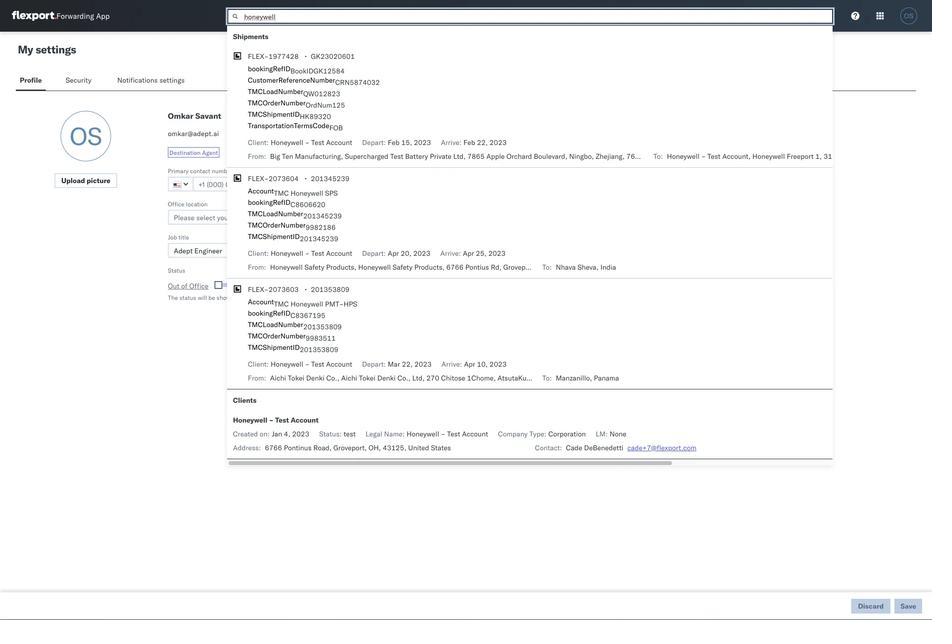 Task type: locate. For each thing, give the bounding box(es) containing it.
settings right my
[[36, 43, 76, 56]]

hk89320
[[300, 112, 331, 121]]

1 tmc from the top
[[274, 189, 289, 197]]

my settings
[[18, 43, 76, 56]]

0 vertical spatial settings
[[36, 43, 76, 56]]

1 tokei from the left
[[288, 374, 304, 382]]

office up the will
[[189, 282, 209, 290]]

0 vertical spatial groveport,
[[503, 263, 537, 271]]

1977428
[[269, 52, 299, 61]]

the
[[292, 294, 301, 301]]

on:
[[260, 430, 270, 438]]

states
[[606, 263, 626, 271], [431, 443, 451, 452]]

apr left 20,
[[388, 249, 399, 258]]

apr for apr 10, 2023
[[464, 360, 475, 368]]

arrive: apr 10, 2023
[[442, 360, 507, 368]]

2 client: from the top
[[248, 249, 269, 258]]

3 from: from the top
[[248, 374, 266, 382]]

nhava
[[556, 263, 576, 271]]

united right nhava
[[583, 263, 604, 271]]

0 horizontal spatial 22,
[[402, 360, 413, 368]]

apple
[[487, 152, 505, 161]]

25,
[[476, 249, 487, 258]]

0 horizontal spatial ltd,
[[412, 374, 425, 382]]

co., down depart: mar 22, 2023 on the left bottom of page
[[398, 374, 411, 382]]

1 contact from the left
[[190, 167, 210, 174]]

1 tmcordernumber from the top
[[248, 98, 306, 107]]

tmcshipmentid down the c8367195 at the bottom of the page
[[248, 343, 300, 352]]

status
[[168, 266, 185, 274]]

to: for to: nhava sheva, india
[[542, 263, 552, 271]]

contact down the destination agent
[[190, 167, 210, 174]]

1 vertical spatial flex-
[[248, 174, 269, 183]]

depart: for depart: mar 22, 2023
[[362, 360, 386, 368]]

depart: left 20,
[[362, 249, 386, 258]]

1 vertical spatial 201353809
[[303, 322, 342, 331]]

(UTC-08:00) Pacific Time (US & Canada) text field
[[472, 210, 764, 225]]

account inside account tmc honeywell pmt-hps bookingrefid c8367195 tmcloadnumber 201353809 tmcordernumber 9983511 tmcshipmentid 201353809
[[248, 297, 274, 306]]

apr left 10,
[[464, 360, 475, 368]]

states down legal name: honeywell - test account
[[431, 443, 451, 452]]

united states text field down primary
[[168, 177, 194, 191]]

3 tmcordernumber from the top
[[248, 332, 306, 340]]

united states text field down secondary at the right top of page
[[472, 177, 498, 191]]

3 bookingrefid from the top
[[248, 309, 291, 317]]

client:
[[248, 138, 269, 147], [248, 249, 269, 258], [248, 360, 269, 368]]

os button
[[898, 4, 920, 27]]

to: left nhava
[[542, 263, 552, 271]]

1 horizontal spatial denki
[[377, 374, 396, 382]]

arrive: up from: big ten manufacturing, supercharged test battery private ltd, 7865 apple orchard boulevard, ningbo, zhejiang, 765443, china
[[441, 138, 462, 147]]

0 horizontal spatial ext.
[[388, 167, 399, 174]]

arrive: feb 22, 2023
[[441, 138, 507, 147]]

22, up 7865
[[477, 138, 488, 147]]

agent
[[202, 149, 218, 156]]

6766 down created on: jan 4, 2023
[[265, 443, 282, 452]]

account up pontinus
[[291, 416, 319, 424]]

bookingrefid inside account tmc honeywell sps bookingrefid c8606620 tmcloadnumber 201345239 tmcordernumber 9982186 tmcshipmentid 201345239
[[248, 198, 291, 207]]

safety down 20,
[[393, 263, 413, 271]]

client: up flex-2073603
[[248, 249, 269, 258]]

notifications settings
[[117, 76, 185, 84]]

st,
[[884, 152, 893, 161]]

1 client: honeywell - test account from the top
[[248, 138, 352, 147]]

0 horizontal spatial safety
[[305, 263, 324, 271]]

1 horizontal spatial optional telephone field
[[693, 177, 764, 191]]

2 bookingrefid from the top
[[248, 198, 291, 207]]

43125,
[[557, 263, 581, 271], [383, 443, 406, 452]]

client: up clients
[[248, 360, 269, 368]]

1 horizontal spatial settings
[[160, 76, 185, 84]]

0 vertical spatial os
[[904, 12, 914, 20]]

0 vertical spatial tmcshipmentid
[[248, 110, 300, 119]]

3 tmcloadnumber from the top
[[248, 320, 303, 329]]

201345239 up 9982186
[[303, 212, 342, 220]]

arrive: up chitose at left bottom
[[442, 360, 462, 368]]

• for • gk23020601
[[305, 52, 307, 61]]

number down agent
[[212, 167, 232, 174]]

tmcloadnumber down name
[[248, 320, 303, 329]]

flex-2073604
[[248, 174, 299, 183]]

tokei up honeywell - test account
[[288, 374, 304, 382]]

1 horizontal spatial states
[[606, 263, 626, 271]]

0 vertical spatial states
[[606, 263, 626, 271]]

0 vertical spatial tmcloadnumber
[[248, 87, 303, 96]]

0 vertical spatial office
[[168, 200, 184, 208]]

• right 2073604
[[305, 174, 307, 183]]

201345239 up sps
[[311, 174, 350, 183]]

2023 right 10,
[[490, 360, 507, 368]]

2 vertical spatial client:
[[248, 360, 269, 368]]

big
[[270, 152, 280, 161]]

to: right zhejiang,
[[654, 152, 663, 161]]

groveport, right rd,
[[503, 263, 537, 271]]

to: left aichi, at bottom
[[542, 374, 552, 382]]

2 vertical spatial •
[[305, 285, 307, 294]]

1 bookingrefid from the top
[[248, 64, 291, 73]]

0 vertical spatial 43125,
[[557, 263, 581, 271]]

3 flex- from the top
[[248, 285, 269, 294]]

2023 up battery
[[414, 138, 431, 147]]

arrive: for arrive: apr 10, 2023
[[442, 360, 462, 368]]

1 horizontal spatial united
[[583, 263, 604, 271]]

315
[[824, 152, 837, 161]]

4,
[[284, 430, 290, 438]]

0 horizontal spatial number
[[212, 167, 232, 174]]

3 client: from the top
[[248, 360, 269, 368]]

account down 9982186
[[326, 249, 352, 258]]

United States text field
[[168, 177, 194, 191], [472, 177, 498, 191]]

0 vertical spatial tmcordernumber
[[248, 98, 306, 107]]

created on: jan 4, 2023
[[233, 430, 309, 438]]

account inside account tmc honeywell sps bookingrefid c8606620 tmcloadnumber 201345239 tmcordernumber 9982186 tmcshipmentid 201345239
[[248, 187, 274, 195]]

0 horizontal spatial office
[[168, 200, 184, 208]]

2 vertical spatial from:
[[248, 374, 266, 382]]

manzanillo,
[[556, 374, 592, 382]]

tmcshipmentid inside account tmc honeywell sps bookingrefid c8606620 tmcloadnumber 201345239 tmcordernumber 9982186 tmcshipmentid 201345239
[[248, 232, 300, 241]]

0 horizontal spatial os
[[70, 121, 102, 151]]

ningbo,
[[569, 152, 594, 161]]

settings inside button
[[160, 76, 185, 84]]

from: up clients
[[248, 374, 266, 382]]

43125, right 'ohio,'
[[557, 263, 581, 271]]

1 vertical spatial client:
[[248, 249, 269, 258]]

201353809 up pmt-
[[311, 285, 350, 294]]

upload
[[61, 176, 85, 185]]

1 horizontal spatial safety
[[393, 263, 413, 271]]

feb left 15,
[[388, 138, 400, 147]]

aichi
[[270, 374, 286, 382], [341, 374, 357, 382]]

2 vertical spatial client: honeywell - test account
[[248, 360, 352, 368]]

2 tmcordernumber from the top
[[248, 221, 306, 229]]

ordnum125
[[306, 101, 345, 109]]

0 horizontal spatial +1 (000) 000-0000 telephone field
[[193, 177, 383, 191]]

1 horizontal spatial contact
[[502, 167, 522, 174]]

1 horizontal spatial number
[[524, 167, 544, 174]]

1 depart: from the top
[[362, 138, 386, 147]]

depart: for depart: feb 15, 2023
[[362, 138, 386, 147]]

optional telephone field down account,
[[693, 177, 764, 191]]

tmcordernumber up transportationtermscode
[[248, 98, 306, 107]]

denki down 9983511
[[306, 374, 325, 382]]

1 horizontal spatial co.,
[[398, 374, 411, 382]]

2023 up 270
[[415, 360, 432, 368]]

0 vertical spatial tmc
[[274, 189, 289, 197]]

client: for from: honeywell safety products, honeywell safety products, 6766 pontius rd, groveport, ohio, 43125, united states
[[248, 249, 269, 258]]

honeywell inside account tmc honeywell sps bookingrefid c8606620 tmcloadnumber 201345239 tmcordernumber 9982186 tmcshipmentid 201345239
[[291, 189, 323, 197]]

0 vertical spatial arrive:
[[441, 138, 462, 147]]

feb for feb 15, 2023
[[388, 138, 400, 147]]

tmcordernumber down c8606620
[[248, 221, 306, 229]]

to:
[[654, 152, 663, 161], [542, 263, 552, 271], [542, 374, 552, 382]]

contact down orchard
[[502, 167, 522, 174]]

feb
[[388, 138, 400, 147], [464, 138, 475, 147]]

account down flex-2073603
[[248, 297, 274, 306]]

1 products, from the left
[[326, 263, 356, 271]]

2 vertical spatial tmcshipmentid
[[248, 343, 300, 352]]

none
[[610, 430, 627, 438]]

optional telephone field down battery
[[388, 177, 460, 191]]

1 horizontal spatial os
[[904, 12, 914, 20]]

0 horizontal spatial groveport,
[[333, 443, 367, 452]]

1 vertical spatial tmcloadnumber
[[248, 209, 303, 218]]

0 vertical spatial 22,
[[477, 138, 488, 147]]

from: for from: honeywell safety products, honeywell safety products, 6766 pontius rd, groveport, ohio, 43125, united states
[[248, 263, 266, 271]]

tmcloadnumber inside bookingrefid bookidgk12584 customerreferencenumber crn5874032 tmcloadnumber qw012823 tmcordernumber ordnum125 tmcshipmentid hk89320 transportationtermscode fob
[[248, 87, 303, 96]]

2 denki from the left
[[377, 374, 396, 382]]

road,
[[313, 443, 332, 452]]

from: up flex-2073603
[[248, 263, 266, 271]]

0 horizontal spatial tokei
[[288, 374, 304, 382]]

tokei
[[288, 374, 304, 382], [359, 374, 376, 382]]

bookingrefid inside account tmc honeywell pmt-hps bookingrefid c8367195 tmcloadnumber 201353809 tmcordernumber 9983511 tmcshipmentid 201353809
[[248, 309, 291, 317]]

the
[[168, 294, 178, 301]]

1 vertical spatial office
[[189, 282, 209, 290]]

to: for to: manzanillo, panama
[[542, 374, 552, 382]]

destination
[[169, 149, 201, 156]]

panama
[[594, 374, 619, 382]]

0 vertical spatial client:
[[248, 138, 269, 147]]

3 tmcshipmentid from the top
[[248, 343, 300, 352]]

1 optional telephone field from the left
[[388, 177, 460, 191]]

1 tmcloadnumber from the top
[[248, 87, 303, 96]]

feb up 7865
[[464, 138, 475, 147]]

0 vertical spatial from:
[[248, 152, 266, 161]]

0 horizontal spatial settings
[[36, 43, 76, 56]]

• up bookidgk12584
[[305, 52, 307, 61]]

bookingrefid down flex-2073604 at the left
[[248, 198, 291, 207]]

1 vertical spatial tmcordernumber
[[248, 221, 306, 229]]

+1 (000) 000-0000 telephone field
[[193, 177, 383, 191], [497, 177, 688, 191]]

1 horizontal spatial +1 (000) 000-0000 telephone field
[[497, 177, 688, 191]]

2 vertical spatial arrive:
[[442, 360, 462, 368]]

1 tmcshipmentid from the top
[[248, 110, 300, 119]]

1 united states text field from the left
[[168, 177, 194, 191]]

apr for apr 25, 2023
[[463, 249, 474, 258]]

cade+7@flexport.com
[[627, 443, 697, 452]]

account down fob
[[326, 138, 352, 147]]

client: honeywell - test account down 9983511
[[248, 360, 352, 368]]

fob
[[329, 123, 343, 132]]

india
[[601, 263, 616, 271]]

2 tokei from the left
[[359, 374, 376, 382]]

client: for from: aichi tokei denki co., aichi tokei denki co., ltd, 270 chitose 1chome, atsutaku, nagoya, aichi, 4568691, japan
[[248, 360, 269, 368]]

2023 up apple
[[490, 138, 507, 147]]

1 horizontal spatial 43125,
[[557, 263, 581, 271]]

bookingrefid down flex-1977428 at the left top of page
[[248, 64, 291, 73]]

0 vertical spatial 6766
[[446, 263, 464, 271]]

products, up • 201353809
[[326, 263, 356, 271]]

2 ext. from the left
[[693, 167, 703, 174]]

qw012823
[[303, 89, 340, 98]]

office
[[168, 200, 184, 208], [189, 282, 209, 290]]

2023 up rd,
[[488, 249, 506, 258]]

in
[[285, 294, 290, 301]]

tmcloadnumber down customerreferencenumber
[[248, 87, 303, 96]]

depart: feb 15, 2023
[[362, 138, 431, 147]]

Search Shipments (/) text field
[[227, 9, 833, 24]]

from: left big at the left top of page
[[248, 152, 266, 161]]

1 vertical spatial from:
[[248, 263, 266, 271]]

co.,
[[326, 374, 339, 382], [398, 374, 411, 382]]

None checkbox
[[216, 283, 230, 287]]

3 • from the top
[[305, 285, 307, 294]]

tmcshipmentid inside account tmc honeywell pmt-hps bookingrefid c8367195 tmcloadnumber 201353809 tmcordernumber 9983511 tmcshipmentid 201353809
[[248, 343, 300, 352]]

manufacturing,
[[295, 152, 343, 161]]

ohio,
[[539, 263, 556, 271]]

2023 right 20,
[[413, 249, 431, 258]]

0 vertical spatial •
[[305, 52, 307, 61]]

1 • from the top
[[305, 52, 307, 61]]

apr left 25,
[[463, 249, 474, 258]]

2 depart: from the top
[[362, 249, 386, 258]]

1 vertical spatial states
[[431, 443, 451, 452]]

22, right mar
[[402, 360, 413, 368]]

co., down 9983511
[[326, 374, 339, 382]]

1 horizontal spatial aichi
[[341, 374, 357, 382]]

0 horizontal spatial 43125,
[[383, 443, 406, 452]]

2 vertical spatial to:
[[542, 374, 552, 382]]

name
[[269, 294, 284, 301]]

tmcordernumber down the c8367195 at the bottom of the page
[[248, 332, 306, 340]]

Optional telephone field
[[388, 177, 460, 191], [693, 177, 764, 191]]

1 horizontal spatial tokei
[[359, 374, 376, 382]]

out
[[168, 282, 179, 290]]

united down legal name: honeywell - test account
[[408, 443, 429, 452]]

7865
[[468, 152, 485, 161]]

flex- for 2073603
[[248, 285, 269, 294]]

products,
[[326, 263, 356, 271], [414, 263, 445, 271]]

2 contact from the left
[[502, 167, 522, 174]]

0 horizontal spatial states
[[431, 443, 451, 452]]

optional telephone field for secondary contact number
[[693, 177, 764, 191]]

2 • from the top
[[305, 174, 307, 183]]

1 vertical spatial tmcshipmentid
[[248, 232, 300, 241]]

201353809 up 9983511
[[303, 322, 342, 331]]

tmcloadnumber down c8606620
[[248, 209, 303, 218]]

1 denki from the left
[[306, 374, 325, 382]]

201345239 down 9982186
[[300, 234, 338, 243]]

1 number from the left
[[212, 167, 232, 174]]

from:
[[248, 152, 266, 161], [248, 263, 266, 271], [248, 374, 266, 382]]

1 vertical spatial client: honeywell - test account
[[248, 249, 352, 258]]

1 horizontal spatial ltd,
[[453, 152, 466, 161]]

1 from: from the top
[[248, 152, 266, 161]]

2 optional telephone field from the left
[[693, 177, 764, 191]]

1 horizontal spatial feb
[[464, 138, 475, 147]]

account down flex-2073604 at the left
[[248, 187, 274, 195]]

1 co., from the left
[[326, 374, 339, 382]]

company type: corporation
[[498, 430, 586, 438]]

1 +1 (000) 000-0000 telephone field from the left
[[193, 177, 383, 191]]

1 horizontal spatial 22,
[[477, 138, 488, 147]]

groveport, down test
[[333, 443, 367, 452]]

tmcshipmentid up transportationtermscode
[[248, 110, 300, 119]]

- up created on: jan 4, 2023
[[269, 416, 273, 424]]

2 vertical spatial bookingrefid
[[248, 309, 291, 317]]

safety
[[305, 263, 324, 271], [393, 263, 413, 271]]

+1 (000) 000-0000 telephone field down "ningbo," in the top of the page
[[497, 177, 688, 191]]

0 vertical spatial depart:
[[362, 138, 386, 147]]

2 feb from the left
[[464, 138, 475, 147]]

office location
[[168, 200, 208, 208]]

settings right notifications
[[160, 76, 185, 84]]

1 feb from the left
[[388, 138, 400, 147]]

1 vertical spatial ltd,
[[412, 374, 425, 382]]

japan
[[612, 374, 630, 382]]

ltd, left 7865
[[453, 152, 466, 161]]

0 horizontal spatial feb
[[388, 138, 400, 147]]

1 vertical spatial bookingrefid
[[248, 198, 291, 207]]

client: honeywell - test account up ten
[[248, 138, 352, 147]]

number down orchard
[[524, 167, 544, 174]]

+1 (000) 000-0000 telephone field down ten
[[193, 177, 383, 191]]

3 client: honeywell - test account from the top
[[248, 360, 352, 368]]

1 horizontal spatial 6766
[[446, 263, 464, 271]]

settings for notifications settings
[[160, 76, 185, 84]]

2 client: honeywell - test account from the top
[[248, 249, 352, 258]]

client: down transportationtermscode
[[248, 138, 269, 147]]

safety down job title text field
[[305, 263, 324, 271]]

2 vertical spatial flex-
[[248, 285, 269, 294]]

3 depart: from the top
[[362, 360, 386, 368]]

1 flex- from the top
[[248, 52, 269, 61]]

2023 for arrive: apr 10, 2023
[[490, 360, 507, 368]]

1 vertical spatial 6766
[[265, 443, 282, 452]]

43125, down name:
[[383, 443, 406, 452]]

client: honeywell - test account down 9982186
[[248, 249, 352, 258]]

denki
[[306, 374, 325, 382], [377, 374, 396, 382]]

2 number from the left
[[524, 167, 544, 174]]

zhejiang,
[[596, 152, 625, 161]]

denki down mar
[[377, 374, 396, 382]]

1 vertical spatial to:
[[542, 263, 552, 271]]

client: honeywell - test account for tokei
[[248, 360, 352, 368]]

2023 for arrive: apr 25, 2023
[[488, 249, 506, 258]]

corporation
[[548, 430, 586, 438]]

tmc down 2073603
[[274, 300, 289, 308]]

1 horizontal spatial united states text field
[[472, 177, 498, 191]]

arrive: for arrive: feb 22, 2023
[[441, 138, 462, 147]]

lm:
[[596, 430, 608, 438]]

states right sheva,
[[606, 263, 626, 271]]

of
[[181, 282, 187, 290]]

1 ext. from the left
[[388, 167, 399, 174]]

1 client: from the top
[[248, 138, 269, 147]]

201353809
[[311, 285, 350, 294], [303, 322, 342, 331], [300, 345, 338, 354]]

1 vertical spatial groveport,
[[333, 443, 367, 452]]

2 tmc from the top
[[274, 300, 289, 308]]

apr
[[388, 249, 399, 258], [463, 249, 474, 258], [464, 360, 475, 368]]

- down 9983511
[[305, 360, 309, 368]]

0 vertical spatial to:
[[654, 152, 663, 161]]

tmc inside account tmc honeywell sps bookingrefid c8606620 tmcloadnumber 201345239 tmcordernumber 9982186 tmcshipmentid 201345239
[[274, 189, 289, 197]]

flex- for 2073604
[[248, 174, 269, 183]]

0 horizontal spatial contact
[[190, 167, 210, 174]]

0 horizontal spatial optional telephone field
[[388, 177, 460, 191]]

- down 9982186
[[305, 249, 309, 258]]

1 vertical spatial depart:
[[362, 249, 386, 258]]

1 horizontal spatial products,
[[414, 263, 445, 271]]

bookingrefid down name
[[248, 309, 291, 317]]

1 vertical spatial tmc
[[274, 300, 289, 308]]

0 horizontal spatial co.,
[[326, 374, 339, 382]]

2 aichi from the left
[[341, 374, 357, 382]]

depart: up supercharged
[[362, 138, 386, 147]]

bookingrefid inside bookingrefid bookidgk12584 customerreferencenumber crn5874032 tmcloadnumber qw012823 tmcordernumber ordnum125 tmcshipmentid hk89320 transportationtermscode fob
[[248, 64, 291, 73]]

1 horizontal spatial groveport,
[[503, 263, 537, 271]]

1 vertical spatial united
[[408, 443, 429, 452]]

arrive: up from: honeywell safety products, honeywell safety products, 6766 pontius rd, groveport, ohio, 43125, united states
[[440, 249, 461, 258]]

from: big ten manufacturing, supercharged test battery private ltd, 7865 apple orchard boulevard, ningbo, zhejiang, 765443, china
[[248, 152, 675, 161]]

atsutaku,
[[498, 374, 529, 382]]

2 tmcshipmentid from the top
[[248, 232, 300, 241]]

battery
[[405, 152, 428, 161]]

1 vertical spatial arrive:
[[440, 249, 461, 258]]

0 vertical spatial client: honeywell - test account
[[248, 138, 352, 147]]

office left location at left top
[[168, 200, 184, 208]]

2 vertical spatial depart:
[[362, 360, 386, 368]]

depart: left mar
[[362, 360, 386, 368]]

tmc down 2073604
[[274, 189, 289, 197]]

1 vertical spatial settings
[[160, 76, 185, 84]]

0 horizontal spatial 6766
[[265, 443, 282, 452]]

1 horizontal spatial ext.
[[693, 167, 703, 174]]

2 flex- from the top
[[248, 174, 269, 183]]

tmcordernumber inside bookingrefid bookidgk12584 customerreferencenumber crn5874032 tmcloadnumber qw012823 tmcordernumber ordnum125 tmcshipmentid hk89320 transportationtermscode fob
[[248, 98, 306, 107]]

to: manzanillo, panama
[[542, 374, 619, 382]]

tokei down depart: mar 22, 2023 on the left bottom of page
[[359, 374, 376, 382]]

0 vertical spatial 201353809
[[311, 285, 350, 294]]

groveport,
[[503, 263, 537, 271], [333, 443, 367, 452]]

2073604
[[269, 174, 299, 183]]

products, down depart: apr 20, 2023 on the top of page
[[414, 263, 445, 271]]

2 from: from the top
[[248, 263, 266, 271]]

0 horizontal spatial united states text field
[[168, 177, 194, 191]]

client: honeywell - test account for safety
[[248, 249, 352, 258]]

os
[[904, 12, 914, 20], [70, 121, 102, 151]]

2 tmcloadnumber from the top
[[248, 209, 303, 218]]

tmc inside account tmc honeywell pmt-hps bookingrefid c8367195 tmcloadnumber 201353809 tmcordernumber 9983511 tmcshipmentid 201353809
[[274, 300, 289, 308]]

2 vertical spatial tmcordernumber
[[248, 332, 306, 340]]

tmcloadnumber
[[248, 87, 303, 96], [248, 209, 303, 218], [248, 320, 303, 329]]

tmcshipmentid up job title text field
[[248, 232, 300, 241]]



Task type: vqa. For each thing, say whether or not it's contained in the screenshot.
the bottom Groveport,
yes



Task type: describe. For each thing, give the bounding box(es) containing it.
c8606620
[[291, 200, 325, 209]]

primary
[[168, 167, 189, 174]]

my
[[18, 43, 33, 56]]

nagoya,
[[531, 374, 556, 382]]

1 horizontal spatial office
[[189, 282, 209, 290]]

destination agent
[[169, 149, 218, 156]]

22, for feb
[[477, 138, 488, 147]]

cade
[[566, 443, 582, 452]]

- right name:
[[441, 430, 445, 438]]

2023 for arrive: feb 22, 2023
[[490, 138, 507, 147]]

2 +1 (000) 000-0000 telephone field from the left
[[497, 177, 688, 191]]

shipments
[[233, 32, 268, 41]]

security
[[66, 76, 91, 84]]

mar
[[388, 360, 400, 368]]

gk23020601
[[311, 52, 355, 61]]

china
[[656, 152, 675, 161]]

freeport
[[787, 152, 814, 161]]

pontinus
[[284, 443, 312, 452]]

15,
[[401, 138, 412, 147]]

2 products, from the left
[[414, 263, 445, 271]]

10,
[[477, 360, 488, 368]]

illi
[[925, 152, 932, 161]]

address: 6766 pontinus road, groveport, oh, 43125, united states
[[233, 443, 451, 452]]

1 vertical spatial 201345239
[[303, 212, 342, 220]]

4568691,
[[578, 374, 610, 382]]

1 safety from the left
[[305, 263, 324, 271]]

2023 for depart: feb 15, 2023
[[414, 138, 431, 147]]

cade+7@flexport.com link
[[627, 443, 697, 453]]

2 co., from the left
[[398, 374, 411, 382]]

flex- for 1977428
[[248, 52, 269, 61]]

0 vertical spatial united
[[583, 263, 604, 271]]

2023 for depart: apr 20, 2023
[[413, 249, 431, 258]]

sheva,
[[578, 263, 599, 271]]

270
[[426, 374, 439, 382]]

flexport. image
[[12, 11, 56, 21]]

2 united states text field from the left
[[472, 177, 498, 191]]

debenedetti
[[584, 443, 624, 452]]

pmt-
[[325, 300, 344, 308]]

omkar savant
[[168, 111, 221, 121]]

be
[[208, 294, 215, 301]]

hps
[[344, 300, 357, 308]]

2 safety from the left
[[393, 263, 413, 271]]

client: for from: big ten manufacturing, supercharged test battery private ltd, 7865 apple orchard boulevard, ningbo, zhejiang, 765443, china
[[248, 138, 269, 147]]

ext. for secondary contact number
[[693, 167, 703, 174]]

secondary contact number
[[472, 167, 544, 174]]

title
[[179, 233, 189, 241]]

honeywell inside account tmc honeywell pmt-hps bookingrefid c8367195 tmcloadnumber 201353809 tmcordernumber 9983511 tmcshipmentid 201353809
[[291, 300, 323, 308]]

contact:
[[535, 443, 562, 452]]

• 201345239
[[305, 174, 350, 183]]

messages.
[[302, 294, 330, 301]]

tmcshipmentid inside bookingrefid bookidgk12584 customerreferencenumber crn5874032 tmcloadnumber qw012823 tmcordernumber ordnum125 tmcshipmentid hk89320 transportationtermscode fob
[[248, 110, 300, 119]]

app
[[96, 11, 110, 21]]

jan
[[272, 430, 282, 438]]

contact: cade debenedetti cade+7@flexport.com
[[535, 443, 697, 452]]

contact for primary
[[190, 167, 210, 174]]

depart: apr 20, 2023
[[362, 249, 431, 258]]

tmcloadnumber inside account tmc honeywell pmt-hps bookingrefid c8367195 tmcloadnumber 201353809 tmcordernumber 9983511 tmcshipmentid 201353809
[[248, 320, 303, 329]]

apr for apr 20, 2023
[[388, 249, 399, 258]]

1 vertical spatial os
[[70, 121, 102, 151]]

2023 for depart: mar 22, 2023
[[415, 360, 432, 368]]

next
[[236, 294, 247, 301]]

• for • 201353809
[[305, 285, 307, 294]]

1 vertical spatial 43125,
[[383, 443, 406, 452]]

os inside os button
[[904, 12, 914, 20]]

from: for from: aichi tokei denki co., aichi tokei denki co., ltd, 270 chitose 1chome, atsutaku, nagoya, aichi, 4568691, japan
[[248, 374, 266, 382]]

number for primary contact number
[[212, 167, 232, 174]]

clients
[[233, 396, 257, 405]]

to: for to: honeywell - test account, honeywell freeport 1, 315 e stephenson st, freeport, illi
[[654, 152, 663, 161]]

2023 right 4,
[[292, 430, 309, 438]]

20,
[[401, 249, 412, 258]]

bookidgk12584
[[291, 67, 345, 75]]

notifications
[[117, 76, 158, 84]]

created
[[233, 430, 258, 438]]

- up manufacturing,
[[305, 138, 309, 147]]

22, for mar
[[402, 360, 413, 368]]

type:
[[530, 430, 546, 438]]

0 vertical spatial 201345239
[[311, 174, 350, 183]]

pontius
[[465, 263, 489, 271]]

9983511
[[306, 334, 336, 342]]

tmcloadnumber inside account tmc honeywell sps bookingrefid c8606620 tmcloadnumber 201345239 tmcordernumber 9982186 tmcshipmentid 201345239
[[248, 209, 303, 218]]

tmcordernumber inside account tmc honeywell pmt-hps bookingrefid c8367195 tmcloadnumber 201353809 tmcordernumber 9983511 tmcshipmentid 201353809
[[248, 332, 306, 340]]

account tmc honeywell sps bookingrefid c8606620 tmcloadnumber 201345239 tmcordernumber 9982186 tmcshipmentid 201345239
[[248, 187, 342, 243]]

status: test
[[319, 430, 356, 438]]

profile
[[20, 76, 42, 84]]

tmcordernumber inside account tmc honeywell sps bookingrefid c8606620 tmcloadnumber 201345239 tmcordernumber 9982186 tmcshipmentid 201345239
[[248, 221, 306, 229]]

forwarding app link
[[12, 11, 110, 21]]

tmc for tmc honeywell sps
[[274, 189, 289, 197]]

0 horizontal spatial united
[[408, 443, 429, 452]]

arrive: apr 25, 2023
[[440, 249, 506, 258]]

arrive: for arrive: apr 25, 2023
[[440, 249, 461, 258]]

client: honeywell - test account for ten
[[248, 138, 352, 147]]

ten
[[282, 152, 293, 161]]

2073603
[[269, 285, 299, 294]]

shown
[[217, 294, 234, 301]]

feb for feb 22, 2023
[[464, 138, 475, 147]]

depart: for depart: apr 20, 2023
[[362, 249, 386, 258]]

1 aichi from the left
[[270, 374, 286, 382]]

number for secondary contact number
[[524, 167, 544, 174]]

2 vertical spatial 201353809
[[300, 345, 338, 354]]

Please select your office location text field
[[168, 210, 460, 225]]

address:
[[233, 443, 261, 452]]

2 vertical spatial 201345239
[[300, 234, 338, 243]]

Job title text field
[[168, 243, 460, 258]]

• for • 201345239
[[305, 174, 307, 183]]

optional telephone field for primary contact number
[[388, 177, 460, 191]]

account left company
[[462, 430, 488, 438]]

the status will be shown next to your name in the messages.
[[168, 294, 330, 301]]

settings for my settings
[[36, 43, 76, 56]]

notifications settings button
[[113, 71, 193, 91]]

stephenson
[[845, 152, 882, 161]]

tmc for tmc honeywell pmt-hps
[[274, 300, 289, 308]]

upload picture
[[61, 176, 110, 185]]

legal
[[366, 430, 382, 438]]

transportationtermscode
[[248, 121, 329, 130]]

contact for secondary
[[502, 167, 522, 174]]

rd,
[[491, 263, 502, 271]]

status:
[[319, 430, 342, 438]]

account down 9983511
[[326, 360, 352, 368]]

aichi,
[[558, 374, 576, 382]]

ext. for primary contact number
[[388, 167, 399, 174]]

secondary
[[472, 167, 501, 174]]

customerreferencenumber
[[248, 76, 335, 84]]

security button
[[62, 71, 97, 91]]

1,
[[816, 152, 822, 161]]

job
[[168, 233, 177, 241]]

forwarding app
[[56, 11, 110, 21]]

depart: mar 22, 2023
[[362, 360, 432, 368]]

status
[[179, 294, 196, 301]]

flex-1977428
[[248, 52, 299, 61]]

0 vertical spatial ltd,
[[453, 152, 466, 161]]

account tmc honeywell pmt-hps bookingrefid c8367195 tmcloadnumber 201353809 tmcordernumber 9983511 tmcshipmentid 201353809
[[248, 297, 357, 354]]

profile button
[[16, 71, 46, 91]]

from: for from: big ten manufacturing, supercharged test battery private ltd, 7865 apple orchard boulevard, ningbo, zhejiang, 765443, china
[[248, 152, 266, 161]]

savant
[[195, 111, 221, 121]]

upload picture button
[[54, 173, 117, 188]]

to
[[249, 294, 254, 301]]

bookingrefid bookidgk12584 customerreferencenumber crn5874032 tmcloadnumber qw012823 tmcordernumber ordnum125 tmcshipmentid hk89320 transportationtermscode fob
[[248, 64, 380, 132]]

9982186
[[306, 223, 336, 232]]

company
[[498, 430, 528, 438]]

orchard
[[507, 152, 532, 161]]

- left account,
[[701, 152, 706, 161]]

chitose
[[441, 374, 465, 382]]



